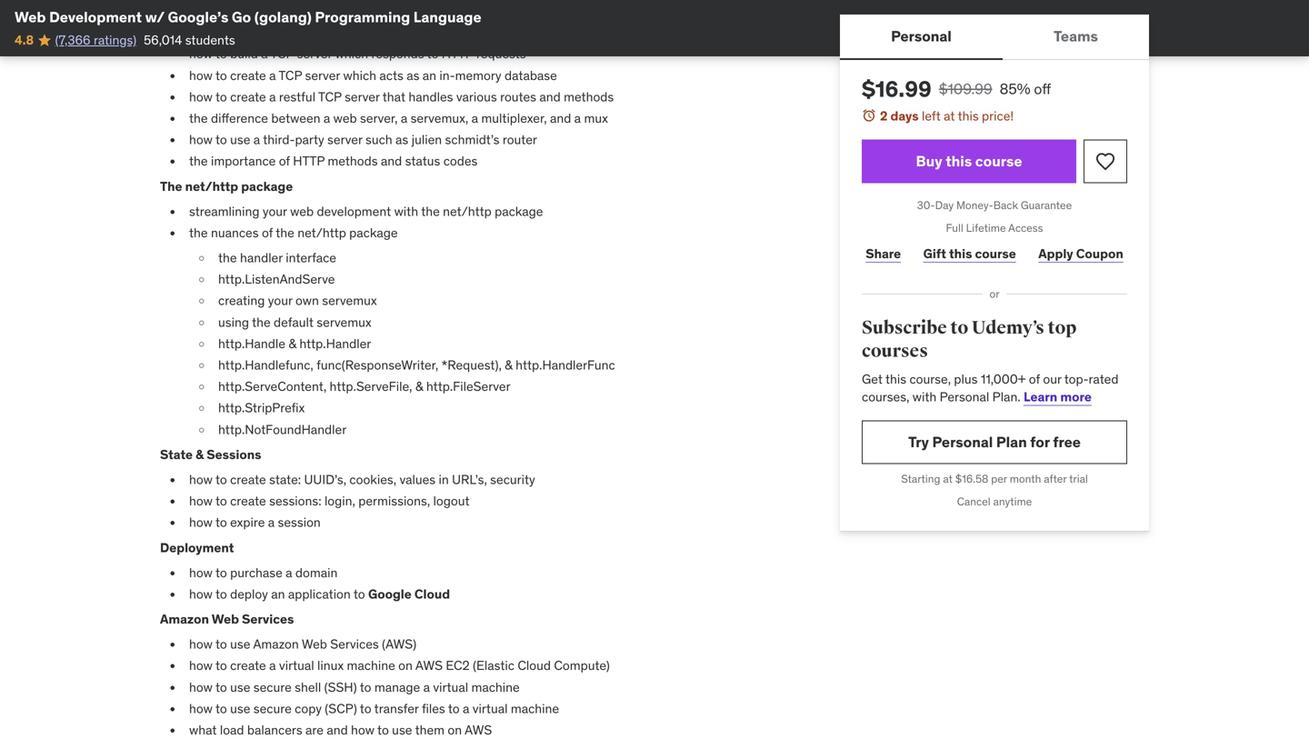 Task type: locate. For each thing, give the bounding box(es) containing it.
1 vertical spatial package
[[495, 203, 543, 219]]

3 create from the top
[[230, 471, 266, 488]]

http up responds
[[383, 24, 415, 41]]

1 vertical spatial at
[[943, 472, 953, 486]]

1 vertical spatial secure
[[253, 700, 292, 717]]

an right 'deploy'
[[271, 586, 285, 602]]

build
[[230, 46, 258, 62]]

off
[[1034, 80, 1051, 98]]

create down sessions
[[230, 471, 266, 488]]

85%
[[1000, 80, 1031, 98]]

your up handler
[[263, 203, 287, 219]]

gift this course
[[923, 245, 1016, 262]]

0 horizontal spatial with
[[394, 203, 418, 219]]

1 horizontal spatial methods
[[564, 89, 614, 105]]

2 vertical spatial package
[[349, 225, 398, 241]]

between down restful
[[271, 110, 320, 126]]

this up "courses,"
[[886, 371, 906, 387]]

gift
[[923, 245, 946, 262]]

2 secure from the top
[[253, 700, 292, 717]]

0 vertical spatial on
[[398, 658, 413, 674]]

personal
[[891, 27, 952, 45], [940, 389, 989, 405], [932, 433, 993, 451]]

0 vertical spatial personal
[[891, 27, 952, 45]]

between right relationship
[[281, 24, 330, 41]]

a left "linux" at the left
[[269, 658, 276, 674]]

web down 'deploy'
[[212, 611, 239, 627]]

state
[[160, 446, 193, 463]]

1 vertical spatial virtual
[[433, 679, 468, 695]]

on down (aws)
[[398, 658, 413, 674]]

of down the third-
[[279, 153, 290, 169]]

http down 'party'
[[293, 153, 325, 169]]

http.servecontent,
[[218, 378, 327, 395]]

anytime
[[993, 494, 1032, 508]]

course up back
[[975, 152, 1022, 170]]

1 horizontal spatial aws
[[465, 722, 492, 738]]

party
[[295, 131, 324, 148]]

$16.99 $109.99 85% off
[[862, 75, 1051, 103]]

amazon up shell
[[253, 636, 299, 652]]

*request),
[[442, 357, 502, 373]]

servemux right own
[[322, 293, 377, 309]]

1 vertical spatial cloud
[[518, 658, 551, 674]]

methods down such
[[328, 153, 378, 169]]

and
[[359, 24, 380, 41], [539, 89, 561, 105], [550, 110, 571, 126], [381, 153, 402, 169], [327, 722, 348, 738]]

0 horizontal spatial on
[[398, 658, 413, 674]]

an left in-
[[423, 67, 436, 83]]

alarm image
[[862, 108, 876, 123]]

as right acts
[[407, 67, 420, 83]]

2 vertical spatial of
[[1029, 371, 1040, 387]]

try personal plan for free link
[[862, 420, 1127, 464]]

with down course,
[[913, 389, 937, 405]]

services up "linux" at the left
[[330, 636, 379, 652]]

(7,366 ratings)
[[55, 32, 136, 48]]

2 course from the top
[[975, 245, 1016, 262]]

http
[[383, 24, 415, 41], [442, 46, 473, 62], [293, 153, 325, 169]]

0 vertical spatial aws
[[415, 658, 443, 674]]

1 vertical spatial amazon
[[253, 636, 299, 652]]

programming
[[315, 8, 410, 26]]

lifetime
[[966, 221, 1006, 235]]

web left server, on the left of page
[[333, 110, 357, 126]]

package down development
[[349, 225, 398, 241]]

ratings)
[[94, 32, 136, 48]]

0 vertical spatial http
[[383, 24, 415, 41]]

rated
[[1089, 371, 1119, 387]]

0 horizontal spatial cloud
[[414, 586, 450, 602]]

1 vertical spatial machine
[[471, 679, 520, 695]]

tcp up restful
[[279, 67, 302, 83]]

try personal plan for free
[[908, 433, 1081, 451]]

0 vertical spatial at
[[944, 108, 955, 124]]

for
[[1030, 433, 1050, 451]]

cloud right (elastic
[[518, 658, 551, 674]]

restful
[[279, 89, 316, 105]]

wishlist image
[[1095, 151, 1116, 172]]

a left the third-
[[253, 131, 260, 148]]

1 vertical spatial of
[[262, 225, 273, 241]]

personal button
[[840, 15, 1003, 58]]

personal down plus
[[940, 389, 989, 405]]

1 horizontal spatial http
[[383, 24, 415, 41]]

virtual up shell
[[279, 658, 314, 674]]

price!
[[982, 108, 1014, 124]]

create up load
[[230, 658, 266, 674]]

personal inside 'get this course, plus 11,000+ of our top-rated courses, with personal plan.'
[[940, 389, 989, 405]]

our
[[1043, 371, 1062, 387]]

third-
[[263, 131, 295, 148]]

course down lifetime
[[975, 245, 1016, 262]]

plan.
[[992, 389, 1021, 405]]

1 vertical spatial course
[[975, 245, 1016, 262]]

0 vertical spatial web
[[333, 110, 357, 126]]

this inside button
[[946, 152, 972, 170]]

net/http up interface
[[297, 225, 346, 241]]

1 horizontal spatial package
[[349, 225, 398, 241]]

1 vertical spatial services
[[330, 636, 379, 652]]

buy
[[916, 152, 942, 170]]

package down router
[[495, 203, 543, 219]]

1 vertical spatial personal
[[940, 389, 989, 405]]

with inside 'get this course, plus 11,000+ of our top-rated courses, with personal plan.'
[[913, 389, 937, 405]]

handler
[[240, 250, 283, 266]]

as right such
[[396, 131, 408, 148]]

session
[[278, 514, 321, 531]]

servemux
[[322, 293, 377, 309], [317, 314, 372, 330]]

2 horizontal spatial of
[[1029, 371, 1040, 387]]

expire
[[230, 514, 265, 531]]

machine
[[347, 658, 395, 674], [471, 679, 520, 695], [511, 700, 559, 717]]

1 horizontal spatial with
[[913, 389, 937, 405]]

web up "linux" at the left
[[302, 636, 327, 652]]

course inside gift this course link
[[975, 245, 1016, 262]]

4.8
[[15, 32, 34, 48]]

0 horizontal spatial net/http
[[185, 178, 238, 194]]

create down build
[[230, 67, 266, 83]]

0 vertical spatial with
[[394, 203, 418, 219]]

as
[[407, 67, 420, 83], [396, 131, 408, 148]]

0 horizontal spatial package
[[241, 178, 293, 194]]

servemux up http.handler on the left of the page
[[317, 314, 372, 330]]

the down nuances
[[218, 250, 237, 266]]

aws right them
[[465, 722, 492, 738]]

2 horizontal spatial net/http
[[443, 203, 492, 219]]

mux
[[584, 110, 608, 126]]

create up expire
[[230, 493, 266, 509]]

acts
[[379, 67, 404, 83]]

net/http down codes
[[443, 203, 492, 219]]

2 vertical spatial personal
[[932, 433, 993, 451]]

(7,366
[[55, 32, 91, 48]]

which left acts
[[343, 67, 376, 83]]

personal up $16.58
[[932, 433, 993, 451]]

secure
[[253, 679, 292, 695], [253, 700, 292, 717]]

servemux,
[[411, 110, 468, 126]]

a down various
[[472, 110, 478, 126]]

1 vertical spatial web
[[212, 611, 239, 627]]

at left $16.58
[[943, 472, 953, 486]]

1 horizontal spatial net/http
[[297, 225, 346, 241]]

such
[[365, 131, 392, 148]]

at inside starting at $16.58 per month after trial cancel anytime
[[943, 472, 953, 486]]

1 vertical spatial with
[[913, 389, 937, 405]]

tcp right the (golang)
[[333, 24, 356, 41]]

web up 4.8
[[15, 8, 46, 26]]

amazon down deployment
[[160, 611, 209, 627]]

learn more
[[1024, 389, 1092, 405]]

2 vertical spatial web
[[302, 636, 327, 652]]

30-
[[917, 198, 935, 212]]

http.handlerfunc
[[516, 357, 615, 373]]

create
[[230, 67, 266, 83], [230, 89, 266, 105], [230, 471, 266, 488], [230, 493, 266, 509], [230, 658, 266, 674]]

of up handler
[[262, 225, 273, 241]]

0 vertical spatial secure
[[253, 679, 292, 695]]

sessions:
[[269, 493, 321, 509]]

tcp
[[333, 24, 356, 41], [270, 46, 294, 62], [279, 67, 302, 83], [318, 89, 342, 105]]

2 vertical spatial http
[[293, 153, 325, 169]]

secure up 'balancers'
[[253, 700, 292, 717]]

development
[[49, 8, 142, 26]]

0 horizontal spatial of
[[262, 225, 273, 241]]

this for gift
[[949, 245, 972, 262]]

create up difference at top left
[[230, 89, 266, 105]]

a right expire
[[268, 514, 275, 531]]

personal up $16.99
[[891, 27, 952, 45]]

2 vertical spatial machine
[[511, 700, 559, 717]]

with right development
[[394, 203, 418, 219]]

secure left shell
[[253, 679, 292, 695]]

starting at $16.58 per month after trial cancel anytime
[[901, 472, 1088, 508]]

the down the streamlining
[[189, 225, 208, 241]]

0 vertical spatial amazon
[[160, 611, 209, 627]]

1 vertical spatial net/http
[[443, 203, 492, 219]]

tcp right restful
[[318, 89, 342, 105]]

this down $109.99
[[958, 108, 979, 124]]

transfer
[[374, 700, 419, 717]]

0 vertical spatial virtual
[[279, 658, 314, 674]]

0 horizontal spatial methods
[[328, 153, 378, 169]]

services down 'deploy'
[[242, 611, 294, 627]]

course for gift this course
[[975, 245, 1016, 262]]

using
[[218, 314, 249, 330]]

1 horizontal spatial virtual
[[433, 679, 468, 695]]

2
[[880, 108, 888, 124]]

of left "our"
[[1029, 371, 1040, 387]]

which down programming
[[335, 46, 368, 62]]

0 vertical spatial course
[[975, 152, 1022, 170]]

0 horizontal spatial web
[[290, 203, 314, 219]]

a up 'party'
[[324, 110, 330, 126]]

1 vertical spatial servemux
[[317, 314, 372, 330]]

net/http up the streamlining
[[185, 178, 238, 194]]

tab list containing personal
[[840, 15, 1149, 60]]

multiplexer,
[[481, 110, 547, 126]]

1 vertical spatial as
[[396, 131, 408, 148]]

in
[[439, 471, 449, 488]]

at right left
[[944, 108, 955, 124]]

2 days left at this price!
[[880, 108, 1014, 124]]

learn more link
[[1024, 389, 1092, 405]]

access
[[1008, 221, 1043, 235]]

1 horizontal spatial web
[[333, 110, 357, 126]]

2 horizontal spatial virtual
[[473, 700, 508, 717]]

0 horizontal spatial virtual
[[279, 658, 314, 674]]

learn
[[1024, 389, 1058, 405]]

per
[[991, 472, 1007, 486]]

server
[[297, 46, 332, 62], [305, 67, 340, 83], [345, 89, 380, 105], [327, 131, 362, 148]]

a left mux
[[574, 110, 581, 126]]

0 vertical spatial an
[[423, 67, 436, 83]]

package down the importance
[[241, 178, 293, 194]]

0 vertical spatial services
[[242, 611, 294, 627]]

get this course, plus 11,000+ of our top-rated courses, with personal plan.
[[862, 371, 1119, 405]]

your down http.listenandserve
[[268, 293, 292, 309]]

0 vertical spatial of
[[279, 153, 290, 169]]

this for buy
[[946, 152, 972, 170]]

package
[[241, 178, 293, 194], [495, 203, 543, 219], [349, 225, 398, 241]]

http.handle
[[218, 335, 285, 352]]

http up in-
[[442, 46, 473, 62]]

0 vertical spatial methods
[[564, 89, 614, 105]]

this right the buy
[[946, 152, 972, 170]]

0 vertical spatial net/http
[[185, 178, 238, 194]]

&
[[288, 335, 296, 352], [505, 357, 513, 373], [415, 378, 423, 395], [196, 446, 204, 463]]

this inside 'get this course, plus 11,000+ of our top-rated courses, with personal plan.'
[[886, 371, 906, 387]]

cloud right google
[[414, 586, 450, 602]]

1 course from the top
[[975, 152, 1022, 170]]

responds
[[371, 46, 424, 62]]

0 horizontal spatial an
[[271, 586, 285, 602]]

methods up mux
[[564, 89, 614, 105]]

1 vertical spatial on
[[448, 722, 462, 738]]

url's,
[[452, 471, 487, 488]]

virtual down (elastic
[[473, 700, 508, 717]]

course inside the buy this course button
[[975, 152, 1022, 170]]

this right the gift
[[949, 245, 972, 262]]

various
[[456, 89, 497, 105]]

0 vertical spatial web
[[15, 8, 46, 26]]

2 horizontal spatial http
[[442, 46, 473, 62]]

tab list
[[840, 15, 1149, 60]]

permissions,
[[358, 493, 430, 509]]

on right them
[[448, 722, 462, 738]]

how
[[189, 46, 213, 62], [189, 67, 213, 83], [189, 89, 213, 105], [189, 131, 213, 148], [189, 471, 213, 488], [189, 493, 213, 509], [189, 514, 213, 531], [189, 564, 213, 581], [189, 586, 213, 602], [189, 636, 213, 652], [189, 658, 213, 674], [189, 679, 213, 695], [189, 700, 213, 717], [351, 722, 375, 738]]

web up interface
[[290, 203, 314, 219]]

state:
[[269, 471, 301, 488]]

2 vertical spatial virtual
[[473, 700, 508, 717]]

virtual down ec2
[[433, 679, 468, 695]]

11,000+
[[981, 371, 1026, 387]]

aws left ec2
[[415, 658, 443, 674]]

trial
[[1069, 472, 1088, 486]]

aws
[[415, 658, 443, 674], [465, 722, 492, 738]]

5 create from the top
[[230, 658, 266, 674]]

1 vertical spatial http
[[442, 46, 473, 62]]

subscribe
[[862, 317, 947, 339]]

uuid's,
[[304, 471, 346, 488]]

1 horizontal spatial web
[[212, 611, 239, 627]]

1 vertical spatial between
[[271, 110, 320, 126]]



Task type: describe. For each thing, give the bounding box(es) containing it.
http.stripprefix
[[218, 400, 305, 416]]

login,
[[325, 493, 355, 509]]

the left the importance
[[189, 153, 208, 169]]

purchase
[[230, 564, 283, 581]]

1 vertical spatial methods
[[328, 153, 378, 169]]

the left difference at top left
[[189, 110, 208, 126]]

a down the that at the left
[[401, 110, 408, 126]]

are
[[306, 722, 324, 738]]

go
[[232, 8, 251, 26]]

and up responds
[[359, 24, 380, 41]]

a right files
[[463, 700, 469, 717]]

1 horizontal spatial of
[[279, 153, 290, 169]]

w/
[[145, 8, 165, 26]]

& right *request),
[[505, 357, 513, 373]]

$109.99
[[939, 80, 992, 98]]

server,
[[360, 110, 398, 126]]

a down relationship
[[269, 67, 276, 83]]

a left restful
[[269, 89, 276, 105]]

day
[[935, 198, 954, 212]]

0 horizontal spatial amazon
[[160, 611, 209, 627]]

0 vertical spatial your
[[263, 203, 287, 219]]

1 horizontal spatial amazon
[[253, 636, 299, 652]]

the up the http.handle
[[252, 314, 271, 330]]

(scp)
[[325, 700, 357, 717]]

julien
[[412, 131, 442, 148]]

and down (scp)
[[327, 722, 348, 738]]

0 vertical spatial between
[[281, 24, 330, 41]]

the down status
[[421, 203, 440, 219]]

1 horizontal spatial an
[[423, 67, 436, 83]]

domain
[[295, 564, 338, 581]]

1 vertical spatial your
[[268, 293, 292, 309]]

1 horizontal spatial on
[[448, 722, 462, 738]]

(golang)
[[254, 8, 312, 26]]

logout
[[433, 493, 470, 509]]

left
[[922, 108, 941, 124]]

the
[[160, 178, 182, 194]]

this for get
[[886, 371, 906, 387]]

2 vertical spatial net/http
[[297, 225, 346, 241]]

1 secure from the top
[[253, 679, 292, 695]]

1 vertical spatial which
[[343, 67, 376, 83]]

deployment
[[160, 539, 234, 556]]

and down database at left
[[539, 89, 561, 105]]

& down func(responsewriter,
[[415, 378, 423, 395]]

0 horizontal spatial services
[[242, 611, 294, 627]]

http.handlefunc,
[[218, 357, 313, 373]]

http.notfoundhandler
[[218, 421, 347, 438]]

after
[[1044, 472, 1067, 486]]

personal inside try personal plan for free link
[[932, 433, 993, 451]]

gift this course link
[[920, 236, 1020, 272]]

course,
[[910, 371, 951, 387]]

4 create from the top
[[230, 493, 266, 509]]

handles
[[409, 89, 453, 105]]

guarantee
[[1021, 198, 1072, 212]]

tcp down the (golang)
[[270, 46, 294, 62]]

more
[[1060, 389, 1092, 405]]

own
[[296, 293, 319, 309]]

router
[[503, 131, 537, 148]]

1 create from the top
[[230, 67, 266, 83]]

30-day money-back guarantee full lifetime access
[[917, 198, 1072, 235]]

1 vertical spatial web
[[290, 203, 314, 219]]

1 vertical spatial aws
[[465, 722, 492, 738]]

copy
[[295, 700, 322, 717]]

linux
[[317, 658, 344, 674]]

& right state
[[196, 446, 204, 463]]

0 horizontal spatial http
[[293, 153, 325, 169]]

56,014
[[144, 32, 182, 48]]

requests
[[476, 46, 526, 62]]

http.listenandserve
[[218, 271, 335, 287]]

0 vertical spatial which
[[335, 46, 368, 62]]

get
[[862, 371, 883, 387]]

apply coupon
[[1039, 245, 1124, 262]]

(ssh)
[[324, 679, 357, 695]]

0 vertical spatial cloud
[[414, 586, 450, 602]]

them
[[415, 722, 445, 738]]

$16.58
[[955, 472, 989, 486]]

interface
[[286, 250, 336, 266]]

http.servefile,
[[330, 378, 412, 395]]

and down such
[[381, 153, 402, 169]]

1 horizontal spatial cloud
[[518, 658, 551, 674]]

courses
[[862, 340, 928, 362]]

database
[[505, 67, 557, 83]]

difference
[[211, 110, 268, 126]]

teams button
[[1003, 15, 1149, 58]]

0 vertical spatial package
[[241, 178, 293, 194]]

to inside 'subscribe to udemy's top courses'
[[950, 317, 968, 339]]

a right build
[[261, 46, 268, 62]]

shell
[[295, 679, 321, 695]]

0 horizontal spatial web
[[15, 8, 46, 26]]

the up handler
[[276, 225, 294, 241]]

development
[[317, 203, 391, 219]]

memory
[[455, 67, 502, 83]]

default
[[274, 314, 314, 330]]

a up files
[[423, 679, 430, 695]]

streamlining
[[189, 203, 260, 219]]

money-
[[956, 198, 993, 212]]

2 create from the top
[[230, 89, 266, 105]]

$16.99
[[862, 75, 932, 103]]

plus
[[954, 371, 978, 387]]

personal inside personal button
[[891, 27, 952, 45]]

& down the default
[[288, 335, 296, 352]]

sessions
[[207, 446, 261, 463]]

load
[[220, 722, 244, 738]]

0 vertical spatial machine
[[347, 658, 395, 674]]

balancers
[[247, 722, 302, 738]]

and left mux
[[550, 110, 571, 126]]

teams
[[1054, 27, 1098, 45]]

apply
[[1039, 245, 1073, 262]]

language
[[413, 8, 482, 26]]

or
[[990, 287, 1000, 301]]

2 horizontal spatial web
[[302, 636, 327, 652]]

free
[[1053, 433, 1081, 451]]

ec2
[[446, 658, 470, 674]]

course for buy this course
[[975, 152, 1022, 170]]

try
[[908, 433, 929, 451]]

schmidt's
[[445, 131, 500, 148]]

buy this course
[[916, 152, 1022, 170]]

0 horizontal spatial aws
[[415, 658, 443, 674]]

a left domain
[[286, 564, 292, 581]]

with inside 'the relationship between tcp and http how to build a tcp server which responds to http requests how to create a tcp server which acts as an in-memory database how to create a restful tcp server that handles various routes and methods the difference between a web server, a servemux, a multiplexer, and a mux how to use a third-party server such as julien schmidt's router the importance of http methods and status codes the net/http package streamlining your web development with the net/http package the nuances of the net/http package the handler interface http.listenandserve creating your own servemux using the default servemux http.handle & http.handler http.handlefunc, func(responsewriter, *request), & http.handlerfunc http.servecontent, http.servefile, & http.fileserver http.stripprefix http.notfoundhandler state & sessions how to create state: uuid's, cookies, values in url's, security how to create sessions: login, permissions, logout how to expire a session deployment how to purchase a domain how to deploy an application to google cloud amazon web services how to use amazon web services (aws) how to create a virtual linux machine on aws ec2 (elastic cloud compute) how to use secure shell (ssh) to manage a virtual machine how to use secure copy (scp) to transfer files to a virtual machine what load balancers are and how to use them on aws'
[[394, 203, 418, 219]]

web development w/ google's go (golang) programming language
[[15, 8, 482, 26]]

2 horizontal spatial package
[[495, 203, 543, 219]]

0 vertical spatial as
[[407, 67, 420, 83]]

subscribe to udemy's top courses
[[862, 317, 1077, 362]]

application
[[288, 586, 351, 602]]

that
[[383, 89, 405, 105]]

of inside 'get this course, plus 11,000+ of our top-rated courses, with personal plan.'
[[1029, 371, 1040, 387]]

1 vertical spatial an
[[271, 586, 285, 602]]

compute)
[[554, 658, 610, 674]]

0 vertical spatial servemux
[[322, 293, 377, 309]]

the right "56,014"
[[189, 24, 208, 41]]

manage
[[374, 679, 420, 695]]

apply coupon button
[[1035, 236, 1127, 272]]

1 horizontal spatial services
[[330, 636, 379, 652]]



Task type: vqa. For each thing, say whether or not it's contained in the screenshot.
what
yes



